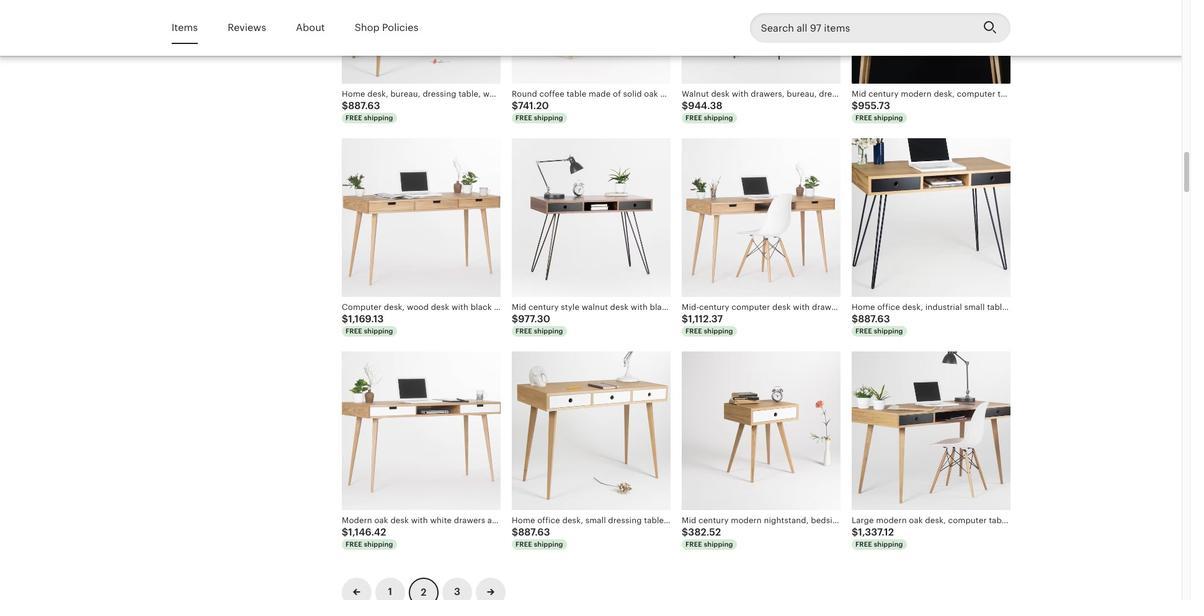 Task type: describe. For each thing, give the bounding box(es) containing it.
mid century style walnut desk with black drawers and hairpin legs image
[[512, 138, 670, 297]]

style
[[561, 303, 579, 312]]

reviews
[[228, 22, 266, 33]]

drawers,
[[494, 303, 528, 312]]

mid
[[512, 303, 526, 312]]

reviews link
[[228, 14, 266, 42]]

shipping inside round coffee table made of solid oak wood, scandinavian design $ 741.20 free shipping
[[534, 114, 563, 122]]

computer desk, wood desk with black drawers, bureau, mid century modern $ 1,169.13 free shipping
[[342, 303, 642, 335]]

modern for 1,146.42
[[588, 516, 619, 525]]

Search all 97 items text field
[[750, 13, 973, 43]]

$ inside $ 955.73 free shipping
[[852, 100, 858, 112]]

1,146.42
[[348, 527, 386, 539]]

free inside mid-century computer desk with drawers and storage, made of oak wood $ 1,112.37 free shipping
[[685, 328, 702, 335]]

2 link
[[409, 578, 438, 601]]

modern oak desk with white drawers and storage, mid century modern $ 1,146.42 free shipping
[[342, 516, 619, 549]]

made inside round coffee table made of solid oak wood, scandinavian design $ 741.20 free shipping
[[588, 89, 611, 99]]

3
[[454, 587, 460, 599]]

bureau,
[[530, 303, 560, 312]]

1,337.12
[[858, 527, 894, 539]]

policies
[[382, 22, 419, 33]]

$ 887.63 free shipping for home office desk, industrial small table, bureau, with black drawers, mid century modern, oak wood, steel / metal hairpin legs "image"
[[852, 313, 903, 335]]

home desk, bureau, dressing table, wooden desk, oak wood, mid century modern, 60s, , limited-time offer: free & fast shipping image
[[342, 0, 500, 84]]

large modern oak desk, computer table, bureau with black drawers, oak wood, mid century modern, customized size and finish image
[[852, 352, 1010, 511]]

shop policies
[[355, 22, 419, 33]]

mid century modern desk, computer table, bureau, open shelf, oak wood, customized size and finish image
[[852, 0, 1010, 84]]

free inside $ 382.52 free shipping
[[685, 541, 702, 549]]

black inside "computer desk, wood desk with black drawers, bureau, mid century modern $ 1,169.13 free shipping"
[[470, 303, 492, 312]]

round coffee table made of solid oak wood, scandinavian design $ 741.20 free shipping
[[512, 89, 767, 122]]

oak inside round coffee table made of solid oak wood, scandinavian design $ 741.20 free shipping
[[644, 89, 658, 99]]

mid century modern nightstand, bedside table, end table with white drawer, made of oak wood; limited-time offer: free & fast shipping image
[[682, 352, 840, 511]]

shipping inside modern oak desk with white drawers and storage, mid century modern $ 1,146.42 free shipping
[[364, 541, 393, 549]]

944.38
[[688, 100, 722, 112]]

shipping inside the 'mid century style walnut desk with black drawers and hairpin legs $ 977.30 free shipping'
[[534, 328, 563, 335]]

and inside the 'mid century style walnut desk with black drawers and hairpin legs $ 977.30 free shipping'
[[707, 303, 721, 312]]

century inside the 'mid century style walnut desk with black drawers and hairpin legs $ 977.30 free shipping'
[[528, 303, 559, 312]]

with inside "computer desk, wood desk with black drawers, bureau, mid century modern $ 1,169.13 free shipping"
[[451, 303, 468, 312]]

shipping inside mid-century computer desk with drawers and storage, made of oak wood $ 1,112.37 free shipping
[[704, 328, 733, 335]]

shipping inside $ 955.73 free shipping
[[874, 114, 903, 122]]

mid-
[[682, 303, 699, 312]]

modern for 1,169.13
[[612, 303, 642, 312]]

desk inside mid-century computer desk with drawers and storage, made of oak wood $ 1,112.37 free shipping
[[772, 303, 791, 312]]

and for 1,146.42
[[487, 516, 502, 525]]

scandinavian
[[687, 89, 738, 99]]

$ inside $ 382.52 free shipping
[[682, 527, 688, 539]]

$ inside round coffee table made of solid oak wood, scandinavian design $ 741.20 free shipping
[[512, 100, 518, 112]]

mid for 1,146.42
[[539, 516, 554, 525]]

made inside mid-century computer desk with drawers and storage, made of oak wood $ 1,112.37 free shipping
[[897, 303, 919, 312]]

shipping inside $ 1,337.12 free shipping
[[874, 541, 903, 549]]

home office desk, industrial small table, bureau, with black drawers, mid century modern, oak wood, steel / metal hairpin legs image
[[852, 138, 1010, 297]]

1,169.13
[[348, 313, 384, 325]]

free inside round coffee table made of solid oak wood, scandinavian design $ 741.20 free shipping
[[515, 114, 532, 122]]

design
[[740, 89, 767, 99]]

wood,
[[660, 89, 684, 99]]

shipping inside "computer desk, wood desk with black drawers, bureau, mid century modern $ 1,169.13 free shipping"
[[364, 328, 393, 335]]

$ inside modern oak desk with white drawers and storage, mid century modern $ 1,146.42 free shipping
[[342, 527, 348, 539]]

$ 955.73 free shipping
[[852, 100, 903, 122]]

items
[[172, 22, 198, 33]]

oak inside mid-century computer desk with drawers and storage, made of oak wood $ 1,112.37 free shipping
[[931, 303, 945, 312]]

of inside mid-century computer desk with drawers and storage, made of oak wood $ 1,112.37 free shipping
[[921, 303, 929, 312]]

$ 944.38 free shipping
[[682, 100, 733, 122]]

storage, for $
[[504, 516, 536, 525]]

1
[[388, 587, 392, 599]]

drawers for 1,146.42
[[454, 516, 485, 525]]

century inside mid-century computer desk with drawers and storage, made of oak wood $ 1,112.37 free shipping
[[699, 303, 729, 312]]

drawers for 1,112.37
[[812, 303, 843, 312]]

modern oak desk with white drawers and storage, mid century modern image
[[342, 352, 500, 511]]

$ inside "computer desk, wood desk with black drawers, bureau, mid century modern $ 1,169.13 free shipping"
[[342, 313, 348, 325]]

computer
[[731, 303, 770, 312]]

shipping inside $ 382.52 free shipping
[[704, 541, 733, 549]]

887.63 for home office desk, industrial small table, bureau, with black drawers, mid century modern, oak wood, steel / metal hairpin legs "image"
[[858, 313, 890, 325]]

walnut
[[582, 303, 608, 312]]

computer
[[342, 303, 381, 312]]

887.63 for home office desk, small dressing table, bureau, with white drawers, oak wood, mid century modern, customized size and finish image
[[518, 527, 550, 539]]

desk inside modern oak desk with white drawers and storage, mid century modern $ 1,146.42 free shipping
[[390, 516, 409, 525]]

shop policies link
[[355, 14, 419, 42]]



Task type: vqa. For each thing, say whether or not it's contained in the screenshot.
Policies
yes



Task type: locate. For each thing, give the bounding box(es) containing it.
legs
[[753, 303, 769, 312]]

wood inside "computer desk, wood desk with black drawers, bureau, mid century modern $ 1,169.13 free shipping"
[[407, 303, 429, 312]]

free inside "computer desk, wood desk with black drawers, bureau, mid century modern $ 1,169.13 free shipping"
[[345, 328, 362, 335]]

1 vertical spatial made
[[897, 303, 919, 312]]

desk,
[[384, 303, 404, 312]]

mid inside modern oak desk with white drawers and storage, mid century modern $ 1,146.42 free shipping
[[539, 516, 554, 525]]

century
[[528, 303, 559, 312], [579, 303, 609, 312], [699, 303, 729, 312], [556, 516, 586, 525]]

free inside $ 955.73 free shipping
[[855, 114, 872, 122]]

1 horizontal spatial drawers
[[673, 303, 704, 312]]

computer desk, wood desk with black drawers, bureau, mid century modern image
[[342, 138, 500, 297]]

solid
[[623, 89, 642, 99]]

century inside modern oak desk with white drawers and storage, mid century modern $ 1,146.42 free shipping
[[556, 516, 586, 525]]

2 vertical spatial $ 887.63 free shipping
[[512, 527, 563, 549]]

1 horizontal spatial storage,
[[862, 303, 895, 312]]

mid inside "computer desk, wood desk with black drawers, bureau, mid century modern $ 1,169.13 free shipping"
[[562, 303, 577, 312]]

mid
[[562, 303, 577, 312], [539, 516, 554, 525]]

382.52
[[688, 527, 721, 539]]

century inside "computer desk, wood desk with black drawers, bureau, mid century modern $ 1,169.13 free shipping"
[[579, 303, 609, 312]]

white
[[430, 516, 452, 525]]

1,112.37
[[688, 313, 723, 325]]

1 vertical spatial modern
[[588, 516, 619, 525]]

desk
[[431, 303, 449, 312], [610, 303, 628, 312], [772, 303, 791, 312], [390, 516, 409, 525]]

0 horizontal spatial and
[[487, 516, 502, 525]]

$
[[342, 100, 348, 112], [512, 100, 518, 112], [682, 100, 688, 112], [852, 100, 858, 112], [342, 313, 348, 325], [512, 313, 518, 325], [682, 313, 688, 325], [852, 313, 858, 325], [342, 527, 348, 539], [512, 527, 518, 539], [682, 527, 688, 539], [852, 527, 858, 539]]

2 horizontal spatial 887.63
[[858, 313, 890, 325]]

1 horizontal spatial $ 887.63 free shipping
[[512, 527, 563, 549]]

$ 887.63 free shipping for home office desk, small dressing table, bureau, with white drawers, oak wood, mid century modern, customized size and finish image
[[512, 527, 563, 549]]

1 horizontal spatial of
[[921, 303, 929, 312]]

items link
[[172, 14, 198, 42]]

free
[[345, 114, 362, 122], [515, 114, 532, 122], [685, 114, 702, 122], [855, 114, 872, 122], [345, 328, 362, 335], [515, 328, 532, 335], [685, 328, 702, 335], [855, 328, 872, 335], [345, 541, 362, 549], [515, 541, 532, 549], [685, 541, 702, 549], [855, 541, 872, 549]]

1 horizontal spatial wood
[[947, 303, 969, 312]]

1 vertical spatial $ 887.63 free shipping
[[852, 313, 903, 335]]

$ inside $ 1,337.12 free shipping
[[852, 527, 858, 539]]

2 horizontal spatial and
[[845, 303, 860, 312]]

1 horizontal spatial black
[[650, 303, 671, 312]]

home office desk, small dressing table, bureau, with white drawers, oak wood, mid century modern, customized size and finish image
[[512, 352, 670, 511]]

$ 887.63 free shipping for the home desk, bureau, dressing table, wooden desk, oak wood, mid century modern, 60s, , limited-time offer: free & fast shipping image
[[342, 100, 393, 122]]

1 vertical spatial mid
[[539, 516, 554, 525]]

0 horizontal spatial wood
[[407, 303, 429, 312]]

of
[[613, 89, 621, 99], [921, 303, 929, 312]]

storage,
[[862, 303, 895, 312], [504, 516, 536, 525]]

$ inside mid-century computer desk with drawers and storage, made of oak wood $ 1,112.37 free shipping
[[682, 313, 688, 325]]

741.20
[[518, 100, 549, 112]]

modern
[[612, 303, 642, 312], [588, 516, 619, 525]]

desk right desk,
[[431, 303, 449, 312]]

black
[[470, 303, 492, 312], [650, 303, 671, 312]]

wood inside mid-century computer desk with drawers and storage, made of oak wood $ 1,112.37 free shipping
[[947, 303, 969, 312]]

drawers inside the 'mid century style walnut desk with black drawers and hairpin legs $ 977.30 free shipping'
[[673, 303, 704, 312]]

hairpin
[[724, 303, 751, 312]]

storage, for wood
[[862, 303, 895, 312]]

1 horizontal spatial mid
[[562, 303, 577, 312]]

drawers inside mid-century computer desk with drawers and storage, made of oak wood $ 1,112.37 free shipping
[[812, 303, 843, 312]]

0 horizontal spatial mid
[[539, 516, 554, 525]]

2 horizontal spatial $ 887.63 free shipping
[[852, 313, 903, 335]]

with right 'walnut'
[[631, 303, 647, 312]]

$ inside the 'mid century style walnut desk with black drawers and hairpin legs $ 977.30 free shipping'
[[512, 313, 518, 325]]

and
[[707, 303, 721, 312], [845, 303, 860, 312], [487, 516, 502, 525]]

mid-century computer desk with drawers and storage, made of oak wood image
[[682, 138, 840, 297]]

0 horizontal spatial black
[[470, 303, 492, 312]]

0 vertical spatial modern
[[612, 303, 642, 312]]

round coffee table made of solid oak wood, scandinavian design image
[[512, 0, 670, 84]]

1 vertical spatial 887.63
[[858, 313, 890, 325]]

with left drawers,
[[451, 303, 468, 312]]

desk left white
[[390, 516, 409, 525]]

955.73
[[858, 100, 890, 112]]

0 vertical spatial storage,
[[862, 303, 895, 312]]

round
[[512, 89, 537, 99]]

desk inside "computer desk, wood desk with black drawers, bureau, mid century modern $ 1,169.13 free shipping"
[[431, 303, 449, 312]]

2 horizontal spatial oak
[[931, 303, 945, 312]]

drawers
[[673, 303, 704, 312], [812, 303, 843, 312], [454, 516, 485, 525]]

desk right legs
[[772, 303, 791, 312]]

2 vertical spatial oak
[[374, 516, 388, 525]]

887.63
[[348, 100, 380, 112], [858, 313, 890, 325], [518, 527, 550, 539]]

with right legs
[[793, 303, 810, 312]]

table
[[566, 89, 586, 99]]

0 vertical spatial 887.63
[[348, 100, 380, 112]]

0 vertical spatial mid
[[562, 303, 577, 312]]

1 horizontal spatial made
[[897, 303, 919, 312]]

with left white
[[411, 516, 428, 525]]

0 horizontal spatial oak
[[374, 516, 388, 525]]

1 horizontal spatial oak
[[644, 89, 658, 99]]

shipping
[[364, 114, 393, 122], [534, 114, 563, 122], [704, 114, 733, 122], [874, 114, 903, 122], [364, 328, 393, 335], [534, 328, 563, 335], [704, 328, 733, 335], [874, 328, 903, 335], [364, 541, 393, 549], [534, 541, 563, 549], [704, 541, 733, 549], [874, 541, 903, 549]]

about link
[[296, 14, 325, 42]]

and inside modern oak desk with white drawers and storage, mid century modern $ 1,146.42 free shipping
[[487, 516, 502, 525]]

made
[[588, 89, 611, 99], [897, 303, 919, 312]]

free inside modern oak desk with white drawers and storage, mid century modern $ 1,146.42 free shipping
[[345, 541, 362, 549]]

0 horizontal spatial of
[[613, 89, 621, 99]]

0 horizontal spatial 887.63
[[348, 100, 380, 112]]

$ 887.63 free shipping
[[342, 100, 393, 122], [852, 313, 903, 335], [512, 527, 563, 549]]

1 horizontal spatial and
[[707, 303, 721, 312]]

mid century style walnut desk with black drawers and hairpin legs $ 977.30 free shipping
[[512, 303, 769, 335]]

wood
[[407, 303, 429, 312], [947, 303, 969, 312]]

887.63 for the home desk, bureau, dressing table, wooden desk, oak wood, mid century modern, 60s, , limited-time offer: free & fast shipping image
[[348, 100, 380, 112]]

free inside $ 1,337.12 free shipping
[[855, 541, 872, 549]]

1 vertical spatial of
[[921, 303, 929, 312]]

977.30
[[518, 313, 550, 325]]

of inside round coffee table made of solid oak wood, scandinavian design $ 741.20 free shipping
[[613, 89, 621, 99]]

2 wood from the left
[[947, 303, 969, 312]]

mid-century computer desk with drawers and storage, made of oak wood $ 1,112.37 free shipping
[[682, 303, 969, 335]]

free inside $ 944.38 free shipping
[[685, 114, 702, 122]]

shop
[[355, 22, 380, 33]]

$ inside $ 944.38 free shipping
[[682, 100, 688, 112]]

2 horizontal spatial drawers
[[812, 303, 843, 312]]

0 horizontal spatial drawers
[[454, 516, 485, 525]]

desk inside the 'mid century style walnut desk with black drawers and hairpin legs $ 977.30 free shipping'
[[610, 303, 628, 312]]

coffee
[[539, 89, 564, 99]]

0 vertical spatial of
[[613, 89, 621, 99]]

storage, inside modern oak desk with white drawers and storage, mid century modern $ 1,146.42 free shipping
[[504, 516, 536, 525]]

0 vertical spatial oak
[[644, 89, 658, 99]]

black inside the 'mid century style walnut desk with black drawers and hairpin legs $ 977.30 free shipping'
[[650, 303, 671, 312]]

0 horizontal spatial storage,
[[504, 516, 536, 525]]

black left mid-
[[650, 303, 671, 312]]

1 vertical spatial oak
[[931, 303, 945, 312]]

with
[[451, 303, 468, 312], [631, 303, 647, 312], [793, 303, 810, 312], [411, 516, 428, 525]]

oak inside modern oak desk with white drawers and storage, mid century modern $ 1,146.42 free shipping
[[374, 516, 388, 525]]

mid for 1,169.13
[[562, 303, 577, 312]]

2
[[421, 587, 426, 599]]

and inside mid-century computer desk with drawers and storage, made of oak wood $ 1,112.37 free shipping
[[845, 303, 860, 312]]

1 vertical spatial storage,
[[504, 516, 536, 525]]

1 link
[[375, 578, 405, 601]]

2 black from the left
[[650, 303, 671, 312]]

3 link
[[442, 578, 472, 601]]

drawers inside modern oak desk with white drawers and storage, mid century modern $ 1,146.42 free shipping
[[454, 516, 485, 525]]

1 horizontal spatial 887.63
[[518, 527, 550, 539]]

modern inside modern oak desk with white drawers and storage, mid century modern $ 1,146.42 free shipping
[[588, 516, 619, 525]]

black left drawers,
[[470, 303, 492, 312]]

with inside mid-century computer desk with drawers and storage, made of oak wood $ 1,112.37 free shipping
[[793, 303, 810, 312]]

free inside the 'mid century style walnut desk with black drawers and hairpin legs $ 977.30 free shipping'
[[515, 328, 532, 335]]

desk right 'walnut'
[[610, 303, 628, 312]]

$ 382.52 free shipping
[[682, 527, 733, 549]]

modern
[[342, 516, 372, 525]]

and for 1,112.37
[[845, 303, 860, 312]]

about
[[296, 22, 325, 33]]

0 horizontal spatial $ 887.63 free shipping
[[342, 100, 393, 122]]

0 vertical spatial made
[[588, 89, 611, 99]]

1 wood from the left
[[407, 303, 429, 312]]

2 vertical spatial 887.63
[[518, 527, 550, 539]]

with inside modern oak desk with white drawers and storage, mid century modern $ 1,146.42 free shipping
[[411, 516, 428, 525]]

with inside the 'mid century style walnut desk with black drawers and hairpin legs $ 977.30 free shipping'
[[631, 303, 647, 312]]

oak
[[644, 89, 658, 99], [931, 303, 945, 312], [374, 516, 388, 525]]

1 black from the left
[[470, 303, 492, 312]]

$ 1,337.12 free shipping
[[852, 527, 903, 549]]

storage, inside mid-century computer desk with drawers and storage, made of oak wood $ 1,112.37 free shipping
[[862, 303, 895, 312]]

walnut desk with drawers, bureau, dressing table with storage, walnut wood, customized size and finish image
[[682, 0, 840, 84]]

0 vertical spatial $ 887.63 free shipping
[[342, 100, 393, 122]]

modern inside "computer desk, wood desk with black drawers, bureau, mid century modern $ 1,169.13 free shipping"
[[612, 303, 642, 312]]

shipping inside $ 944.38 free shipping
[[704, 114, 733, 122]]

0 horizontal spatial made
[[588, 89, 611, 99]]



